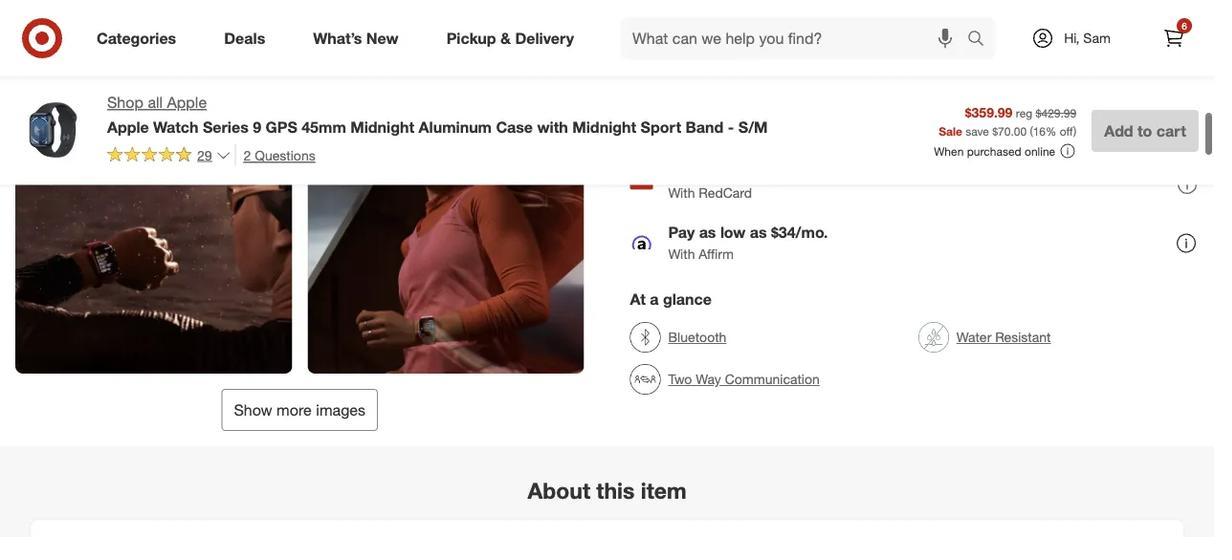Task type: describe. For each thing, give the bounding box(es) containing it.
categories link
[[80, 17, 200, 59]]

about this item
[[528, 478, 687, 504]]

deals
[[224, 29, 265, 47]]

2 questions link
[[235, 144, 315, 166]]

what's
[[313, 29, 362, 47]]

apple watch series 9 gps aluminum case with sport band, 5 of 10 image
[[15, 97, 292, 374]]

%
[[1046, 124, 1057, 138]]

off
[[1060, 124, 1074, 138]]

6 link
[[1153, 17, 1195, 59]]

$359.99 reg $429.99 sale save $ 70.00 ( 16 % off )
[[939, 104, 1077, 138]]

sport
[[641, 118, 681, 136]]

gps
[[266, 118, 297, 136]]

try 3 months of fitness+ for free with target circle
[[630, 112, 997, 131]]

add
[[1104, 121, 1133, 140]]

bluetooth
[[668, 329, 727, 346]]

at
[[630, 290, 646, 309]]

water resistant button
[[918, 317, 1051, 359]]

add to cart
[[1104, 121, 1187, 140]]

delivery
[[515, 29, 574, 47]]

$
[[992, 124, 998, 138]]

add to cart button
[[1092, 110, 1199, 152]]

this
[[596, 478, 635, 504]]

hi, sam
[[1064, 30, 1111, 46]]

search
[[959, 31, 1005, 49]]

6
[[1182, 20, 1187, 32]]

purchased
[[967, 144, 1022, 158]]

images
[[316, 401, 366, 420]]

target
[[905, 112, 950, 131]]

resistant
[[995, 329, 1051, 346]]

show more images button
[[221, 390, 378, 432]]

when
[[934, 144, 964, 158]]

70.00
[[998, 124, 1027, 138]]

of
[[728, 112, 742, 131]]

$34/mo.
[[771, 224, 828, 242]]

$359.99
[[965, 104, 1013, 121]]

s/m
[[739, 118, 768, 136]]

online
[[1025, 144, 1056, 158]]

sam
[[1083, 30, 1111, 46]]

fitness+
[[747, 112, 808, 131]]

)
[[1074, 124, 1077, 138]]

try
[[630, 112, 652, 131]]

apple watch series 9 gps aluminum case with sport band, 6 of 10 image
[[307, 97, 584, 374]]

0 vertical spatial for
[[722, 59, 740, 77]]

&
[[500, 29, 511, 47]]

29
[[197, 147, 212, 163]]

shop
[[107, 93, 143, 112]]

way
[[696, 371, 721, 388]]

aluminum
[[419, 118, 492, 136]]

water resistant
[[957, 329, 1051, 346]]

all
[[148, 93, 163, 112]]

bluetooth button
[[630, 317, 727, 359]]

1 midnight from the left
[[350, 118, 414, 136]]

case
[[496, 118, 533, 136]]

at a glance
[[630, 290, 712, 309]]

questions
[[255, 147, 315, 163]]

two way communication button
[[630, 359, 820, 401]]

image of apple watch series 9 gps 45mm midnight aluminum case with midnight sport band - s/m image
[[15, 92, 92, 168]]

-
[[728, 118, 734, 136]]

low
[[720, 224, 746, 242]]

about
[[528, 478, 590, 504]]

two
[[668, 371, 692, 388]]

communication
[[725, 371, 820, 388]]

sale
[[939, 124, 963, 138]]

9
[[253, 118, 261, 136]]

pickup & delivery link
[[430, 17, 598, 59]]

shop all apple apple watch series 9 gps 45mm midnight aluminum case with midnight sport band - s/m
[[107, 93, 768, 136]]

(
[[1030, 124, 1033, 138]]

what's new link
[[297, 17, 423, 59]]

pickup
[[447, 29, 496, 47]]

pay as low as $34/mo. with affirm
[[668, 224, 828, 262]]



Task type: vqa. For each thing, say whether or not it's contained in the screenshot.
the right THE
no



Task type: locate. For each thing, give the bounding box(es) containing it.
cart
[[1157, 121, 1187, 140]]

categories
[[97, 29, 176, 47]]

1 as from the left
[[699, 224, 716, 242]]

apple down shop in the top left of the page
[[107, 118, 149, 136]]

16
[[1033, 124, 1046, 138]]

to
[[1138, 121, 1152, 140]]

when purchased online
[[934, 144, 1056, 158]]

2 as from the left
[[750, 224, 767, 242]]

save
[[966, 124, 989, 138]]

3
[[656, 112, 665, 131]]

for right the eligible
[[722, 59, 740, 77]]

$429.99
[[1036, 106, 1077, 120]]

2 questions
[[244, 147, 315, 163]]

2 midnight from the left
[[572, 118, 636, 136]]

0 horizontal spatial as
[[699, 224, 716, 242]]

1 horizontal spatial for
[[813, 112, 833, 131]]

2 with from the top
[[668, 246, 695, 262]]

apple
[[167, 93, 207, 112], [107, 118, 149, 136]]

a
[[650, 290, 659, 309]]

circle
[[955, 112, 997, 131]]

1 with from the top
[[668, 184, 695, 201]]

deals link
[[208, 17, 289, 59]]

midnight right 45mm
[[350, 118, 414, 136]]

with right free
[[870, 112, 901, 131]]

as right low
[[750, 224, 767, 242]]

as up affirm
[[699, 224, 716, 242]]

show more images
[[234, 401, 366, 420]]

as
[[699, 224, 716, 242], [750, 224, 767, 242]]

apple up "watch"
[[167, 93, 207, 112]]

with redcard
[[668, 184, 752, 201]]

What can we help you find? suggestions appear below search field
[[621, 17, 972, 59]]

with
[[870, 112, 901, 131], [537, 118, 568, 136]]

with right "case"
[[537, 118, 568, 136]]

apple watch series 9 gps aluminum case with sport band, 3 of 10 image
[[15, 0, 292, 82]]

with inside shop all apple apple watch series 9 gps 45mm midnight aluminum case with midnight sport band - s/m
[[537, 118, 568, 136]]

two way communication
[[668, 371, 820, 388]]

reg
[[1016, 106, 1033, 120]]

with inside pay as low as $34/mo. with affirm
[[668, 246, 695, 262]]

image gallery element
[[15, 0, 584, 432]]

with down pay
[[668, 246, 695, 262]]

registries
[[744, 59, 807, 77]]

1 vertical spatial with
[[668, 246, 695, 262]]

1 vertical spatial apple
[[107, 118, 149, 136]]

45mm
[[302, 118, 346, 136]]

glance
[[663, 290, 712, 309]]

pay
[[668, 224, 695, 242]]

show
[[234, 401, 272, 420]]

0 horizontal spatial apple
[[107, 118, 149, 136]]

with
[[668, 184, 695, 201], [668, 246, 695, 262]]

0 horizontal spatial midnight
[[350, 118, 414, 136]]

2
[[244, 147, 251, 163]]

0 vertical spatial apple
[[167, 93, 207, 112]]

search button
[[959, 17, 1005, 63]]

eligible
[[668, 59, 718, 77]]

what's new
[[313, 29, 399, 47]]

hi,
[[1064, 30, 1080, 46]]

series
[[203, 118, 249, 136]]

1 vertical spatial for
[[813, 112, 833, 131]]

apple watch series 9 gps aluminum case with sport band, 4 of 10 image
[[307, 0, 584, 82]]

pickup & delivery
[[447, 29, 574, 47]]

0 vertical spatial with
[[668, 184, 695, 201]]

affirm
[[699, 246, 734, 262]]

29 link
[[107, 144, 231, 168]]

watch
[[153, 118, 199, 136]]

1 horizontal spatial apple
[[167, 93, 207, 112]]

eligible for registries
[[668, 59, 807, 77]]

1 horizontal spatial midnight
[[572, 118, 636, 136]]

0 horizontal spatial for
[[722, 59, 740, 77]]

new
[[366, 29, 399, 47]]

free
[[837, 112, 866, 131]]

months
[[669, 112, 724, 131]]

midnight left the 3
[[572, 118, 636, 136]]

0 horizontal spatial with
[[537, 118, 568, 136]]

band
[[686, 118, 724, 136]]

redcard
[[699, 184, 752, 201]]

water
[[957, 329, 992, 346]]

more
[[277, 401, 312, 420]]

item
[[641, 478, 687, 504]]

with up pay
[[668, 184, 695, 201]]

for left free
[[813, 112, 833, 131]]

1 horizontal spatial as
[[750, 224, 767, 242]]

1 horizontal spatial with
[[870, 112, 901, 131]]



